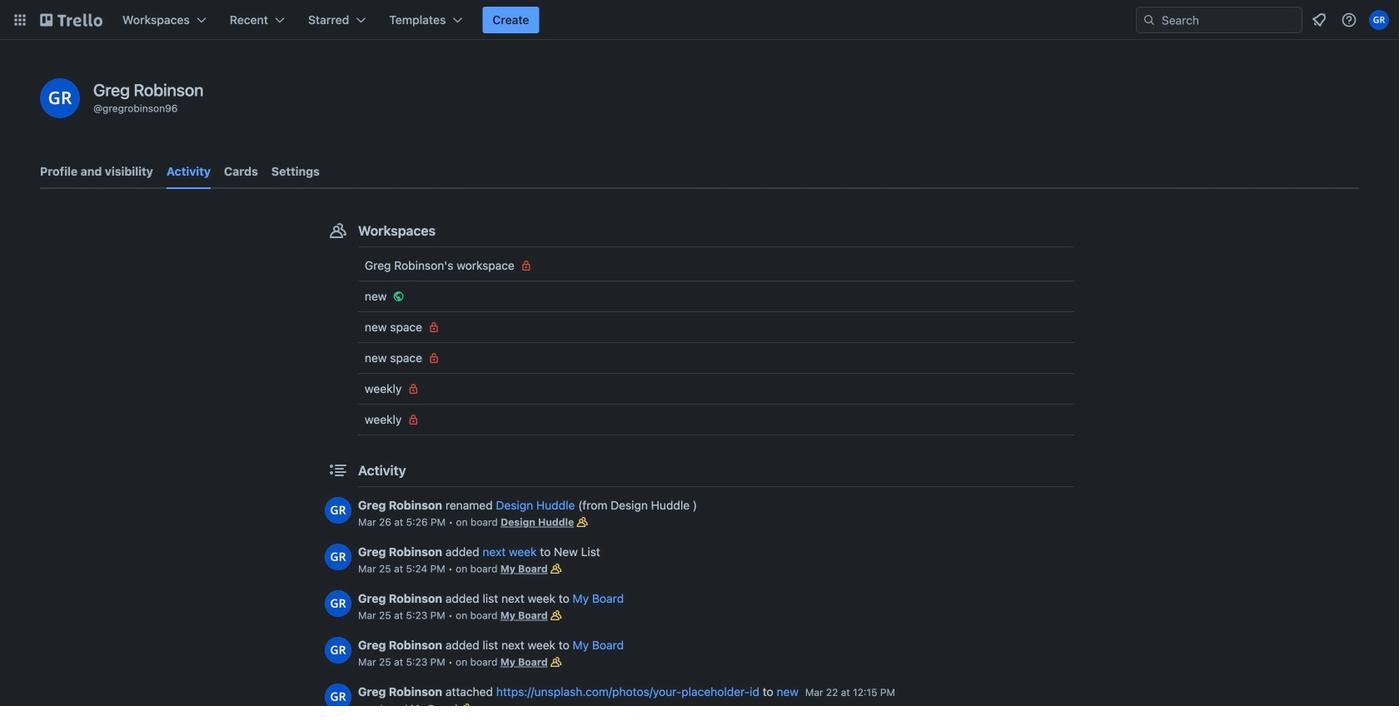 Task type: vqa. For each thing, say whether or not it's contained in the screenshot.
the topmost in
no



Task type: locate. For each thing, give the bounding box(es) containing it.
greg robinson (gregrobinson96) image
[[40, 78, 80, 118], [325, 684, 352, 707]]

all members of the workspace can see and edit this board. image
[[548, 561, 565, 577], [548, 607, 565, 624], [548, 654, 565, 671], [458, 701, 475, 707]]

1 vertical spatial sm image
[[405, 381, 422, 397]]

0 horizontal spatial greg robinson (gregrobinson96) image
[[40, 78, 80, 118]]

0 vertical spatial sm image
[[426, 319, 442, 336]]

sm image
[[426, 319, 442, 336], [405, 381, 422, 397]]

greg robinson (gregrobinson96) image
[[1370, 10, 1390, 30], [325, 497, 352, 524], [325, 544, 352, 571], [325, 591, 352, 617], [325, 637, 352, 664]]

sm image
[[518, 257, 535, 274], [390, 288, 407, 305], [426, 350, 442, 367], [405, 412, 422, 428]]

1 horizontal spatial greg robinson (gregrobinson96) image
[[325, 684, 352, 707]]

0 horizontal spatial sm image
[[405, 381, 422, 397]]

search image
[[1143, 13, 1157, 27]]

1 vertical spatial greg robinson (gregrobinson96) image
[[325, 684, 352, 707]]



Task type: describe. For each thing, give the bounding box(es) containing it.
1 horizontal spatial sm image
[[426, 319, 442, 336]]

Search field
[[1137, 7, 1303, 33]]

primary element
[[0, 0, 1400, 40]]

all members of the workspace can see and edit this board. image
[[574, 514, 591, 531]]

back to home image
[[40, 7, 102, 33]]

open information menu image
[[1342, 12, 1358, 28]]

0 notifications image
[[1310, 10, 1330, 30]]

0 vertical spatial greg robinson (gregrobinson96) image
[[40, 78, 80, 118]]



